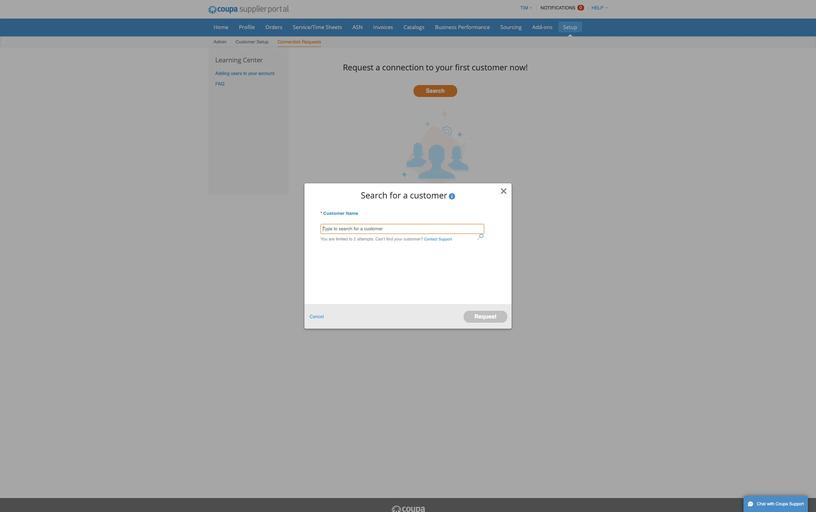 Task type: locate. For each thing, give the bounding box(es) containing it.
admin
[[214, 39, 227, 45]]

1 vertical spatial a
[[403, 190, 408, 201]]

search button
[[414, 85, 458, 97]]

add-ons
[[533, 23, 553, 31]]

1 horizontal spatial support
[[790, 502, 804, 507]]

to up search button
[[426, 62, 434, 73]]

you are limited to 2 attempts. can't find your customer? contact support
[[321, 237, 452, 242]]

add-
[[533, 23, 544, 31]]

search inside dialog
[[361, 190, 388, 201]]

customer right *
[[323, 211, 345, 216]]

0 vertical spatial request
[[343, 62, 374, 73]]

0 horizontal spatial customer
[[410, 190, 447, 201]]

search left for
[[361, 190, 388, 201]]

to for connection
[[426, 62, 434, 73]]

0 horizontal spatial search
[[361, 190, 388, 201]]

chat
[[757, 502, 766, 507]]

to right users
[[243, 71, 247, 76]]

support right coupa
[[790, 502, 804, 507]]

1 vertical spatial setup
[[257, 39, 269, 45]]

search down request a connection to your first customer now!
[[426, 88, 445, 94]]

1 horizontal spatial setup
[[563, 23, 578, 31]]

1 horizontal spatial to
[[349, 237, 353, 242]]

invoices
[[374, 23, 393, 31]]

1 vertical spatial customer
[[410, 190, 447, 201]]

1 horizontal spatial search
[[426, 88, 445, 94]]

0 horizontal spatial coupa supplier portal image
[[203, 1, 294, 19]]

0 horizontal spatial request
[[343, 62, 374, 73]]

business performance
[[435, 23, 490, 31]]

your inside search for a customer dialog
[[394, 237, 403, 242]]

1 horizontal spatial customer
[[323, 211, 345, 216]]

your right find
[[394, 237, 403, 242]]

learning center
[[215, 56, 263, 64]]

with
[[767, 502, 775, 507]]

request
[[343, 62, 374, 73], [475, 314, 497, 320]]

cancel
[[310, 315, 324, 320]]

setup down orders
[[257, 39, 269, 45]]

your
[[436, 62, 453, 73], [248, 71, 257, 76], [394, 237, 403, 242]]

a inside dialog
[[403, 190, 408, 201]]

0 horizontal spatial setup
[[257, 39, 269, 45]]

1 vertical spatial support
[[790, 502, 804, 507]]

2 horizontal spatial your
[[436, 62, 453, 73]]

to
[[426, 62, 434, 73], [243, 71, 247, 76], [349, 237, 353, 242]]

users
[[231, 71, 242, 76]]

sourcing
[[501, 23, 522, 31]]

0 vertical spatial support
[[439, 237, 452, 242]]

1 vertical spatial search
[[361, 190, 388, 201]]

to left 2
[[349, 237, 353, 242]]

catalogs link
[[399, 22, 429, 32]]

orders link
[[261, 22, 287, 32]]

0 vertical spatial setup
[[563, 23, 578, 31]]

0 horizontal spatial support
[[439, 237, 452, 242]]

to inside dialog
[[349, 237, 353, 242]]

can't
[[376, 237, 385, 242]]

search
[[426, 88, 445, 94], [361, 190, 388, 201]]

*
[[321, 211, 322, 216]]

profile link
[[235, 22, 260, 32]]

a left connection
[[376, 62, 380, 73]]

1 vertical spatial customer
[[323, 211, 345, 216]]

adding users to your account link
[[215, 71, 274, 76]]

setup
[[563, 23, 578, 31], [257, 39, 269, 45]]

a right for
[[403, 190, 408, 201]]

request button
[[464, 311, 508, 323]]

2
[[354, 237, 356, 242]]

add-ons link
[[528, 22, 558, 32]]

to for limited
[[349, 237, 353, 242]]

customer
[[472, 62, 508, 73], [410, 190, 447, 201]]

1 horizontal spatial coupa supplier portal image
[[391, 506, 426, 513]]

your down 'center'
[[248, 71, 257, 76]]

support
[[439, 237, 452, 242], [790, 502, 804, 507]]

0 vertical spatial coupa supplier portal image
[[203, 1, 294, 19]]

request for request a connection to your first customer now!
[[343, 62, 374, 73]]

0 vertical spatial customer
[[236, 39, 255, 45]]

are
[[329, 237, 335, 242]]

account
[[259, 71, 274, 76]]

search for search for a customer
[[361, 190, 388, 201]]

customer right first
[[472, 62, 508, 73]]

customer down profile
[[236, 39, 255, 45]]

asn link
[[348, 22, 368, 32]]

invoices link
[[369, 22, 398, 32]]

customer?
[[404, 237, 423, 242]]

customer right for
[[410, 190, 447, 201]]

0 vertical spatial search
[[426, 88, 445, 94]]

support right contact
[[439, 237, 452, 242]]

adding
[[215, 71, 230, 76]]

connection requests
[[278, 39, 321, 45]]

* customer name
[[321, 211, 358, 216]]

0 horizontal spatial to
[[243, 71, 247, 76]]

customer setup
[[236, 39, 269, 45]]

faq link
[[215, 82, 225, 87]]

a
[[376, 62, 380, 73], [403, 190, 408, 201]]

0 horizontal spatial a
[[376, 62, 380, 73]]

1 horizontal spatial a
[[403, 190, 408, 201]]

support inside button
[[790, 502, 804, 507]]

close image
[[500, 188, 508, 195]]

1 vertical spatial request
[[475, 314, 497, 320]]

request for request
[[475, 314, 497, 320]]

find
[[387, 237, 393, 242]]

customer
[[236, 39, 255, 45], [323, 211, 345, 216]]

request inside button
[[475, 314, 497, 320]]

home link
[[209, 22, 233, 32]]

Type to search for a customer text field
[[321, 224, 484, 234]]

1 horizontal spatial your
[[394, 237, 403, 242]]

your left first
[[436, 62, 453, 73]]

1 vertical spatial coupa supplier portal image
[[391, 506, 426, 513]]

search inside button
[[426, 88, 445, 94]]

profile
[[239, 23, 255, 31]]

1 horizontal spatial request
[[475, 314, 497, 320]]

2 horizontal spatial to
[[426, 62, 434, 73]]

0 vertical spatial customer
[[472, 62, 508, 73]]

coupa
[[776, 502, 789, 507]]

setup right ons
[[563, 23, 578, 31]]

coupa supplier portal image
[[203, 1, 294, 19], [391, 506, 426, 513]]



Task type: describe. For each thing, give the bounding box(es) containing it.
attempts.
[[357, 237, 375, 242]]

home
[[214, 23, 229, 31]]

search for a customer dialog
[[305, 184, 512, 329]]

customer setup link
[[235, 38, 269, 47]]

service/time sheets
[[293, 23, 342, 31]]

connection requests link
[[277, 38, 322, 47]]

limited
[[336, 237, 348, 242]]

adding users to your account
[[215, 71, 274, 76]]

you
[[321, 237, 328, 242]]

now!
[[510, 62, 528, 73]]

1 horizontal spatial customer
[[472, 62, 508, 73]]

name
[[346, 211, 358, 216]]

faq
[[215, 82, 225, 87]]

contact support button
[[424, 236, 452, 243]]

search for search
[[426, 88, 445, 94]]

sourcing link
[[496, 22, 527, 32]]

for
[[390, 190, 401, 201]]

contact
[[424, 237, 438, 242]]

learning
[[215, 56, 241, 64]]

0 horizontal spatial your
[[248, 71, 257, 76]]

sheets
[[326, 23, 342, 31]]

first
[[455, 62, 470, 73]]

support inside search for a customer dialog
[[439, 237, 452, 242]]

connection
[[382, 62, 424, 73]]

customer inside dialog
[[410, 190, 447, 201]]

chat with coupa support
[[757, 502, 804, 507]]

search for a customer
[[361, 190, 447, 201]]

service/time
[[293, 23, 325, 31]]

0 horizontal spatial customer
[[236, 39, 255, 45]]

chat with coupa support button
[[744, 497, 809, 513]]

setup link
[[559, 22, 582, 32]]

business
[[435, 23, 457, 31]]

business performance link
[[431, 22, 495, 32]]

service/time sheets link
[[289, 22, 347, 32]]

asn
[[353, 23, 363, 31]]

ons
[[544, 23, 553, 31]]

performance
[[458, 23, 490, 31]]

customer inside dialog
[[323, 211, 345, 216]]

cancel button
[[310, 313, 324, 321]]

connection
[[278, 39, 301, 45]]

center
[[243, 56, 263, 64]]

0 vertical spatial a
[[376, 62, 380, 73]]

admin link
[[213, 38, 227, 47]]

orders
[[266, 23, 283, 31]]

request a connection to your first customer now!
[[343, 62, 528, 73]]

catalogs
[[404, 23, 425, 31]]

requests
[[302, 39, 321, 45]]



Task type: vqa. For each thing, say whether or not it's contained in the screenshot.
1st 'reductions?' from the top of the page
no



